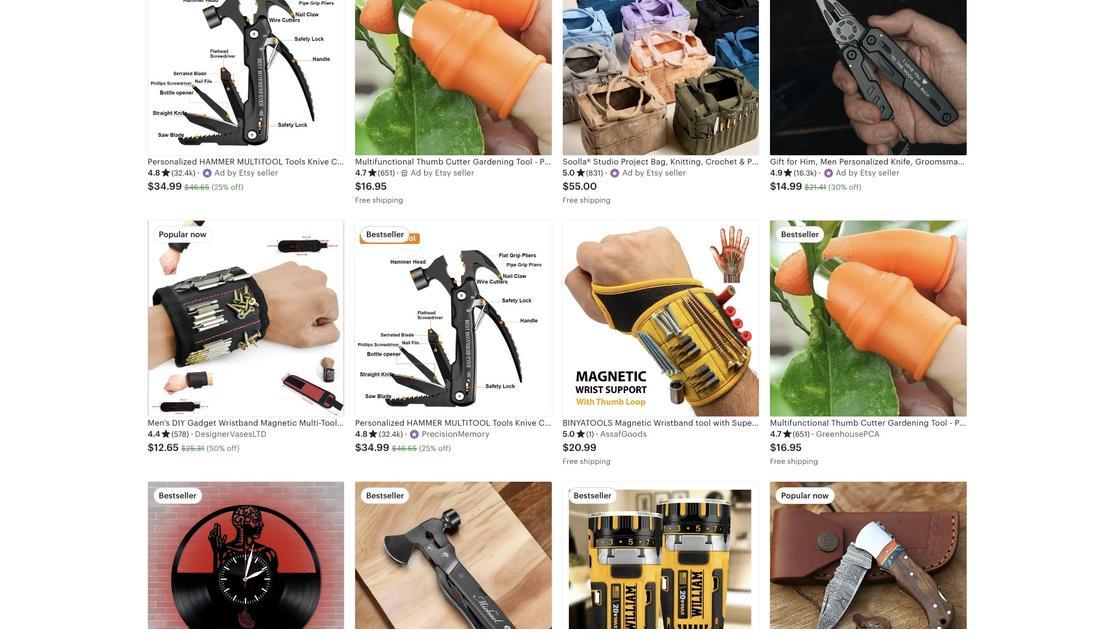 Task type: vqa. For each thing, say whether or not it's contained in the screenshot.
46.65 to the right
yes



Task type: describe. For each thing, give the bounding box(es) containing it.
y for 4.9
[[854, 168, 858, 178]]

multifunctional thumb cutter gardening tool - prune, cut, pick, and separate veggies with ease!
[[355, 157, 733, 166]]

personalized multitool axe custom hammer knife tools christmas gifts for him dad men man screwdriver bottle opener pliers engraved 15 in 1 image
[[355, 482, 552, 630]]

bestseller for personalized multitool axe custom hammer knife tools christmas gifts for him dad men man screwdriver bottle opener pliers engraved 15 in 1 image
[[366, 492, 404, 501]]

- for w
[[950, 419, 953, 428]]

16.95 for multifunctional thumb cutter gardening tool - prune, cut, pick, and separate veggies with ease!
[[362, 181, 387, 193]]

ease!
[[713, 157, 733, 166]]

$ inside $ 12.65 $ 25.31 (50% off)
[[181, 445, 186, 454]]

assafgoods
[[601, 430, 647, 439]]

1 vertical spatial multifunctional thumb cutter gardening tool - prune, cut, pick, and separate veggies with ease! image
[[771, 221, 967, 417]]

(831)
[[586, 169, 603, 178]]

cutter for multifunctional thumb cutter gardening tool - prune, cut, pick, and separate veggies with ease!
[[446, 157, 471, 166]]

tool for multifunctional thumb cutter gardening tool - prune, cut, pick, and separate veggies w
[[932, 419, 948, 428]]

off) inside $ 12.65 $ 25.31 (50% off)
[[227, 445, 240, 454]]

16.95 for multifunctional thumb cutter gardening tool - prune, cut, pick, and separate veggies w
[[777, 443, 802, 454]]

shipping for binyatools magnetic wristband tool with super strong magnets holds screws nails, drill bit, wrist support design, gift handyman electricians image
[[580, 458, 611, 466]]

bestseller for precisionmemory personalized hammer multitool tools knive custom engraved christmas gifts for him dad son boyfriend gift for men groomsmen camping  fishing image
[[366, 230, 404, 239]]

12.65
[[154, 443, 179, 454]]

power tool tumbler, mechanic tool tumbler, gifts for him, auto mechanic gift, contractor gift, machinist gift, gift for dad, handyman gift image
[[563, 482, 759, 630]]

seller for 5.0
[[665, 168, 686, 178]]

designervasesltd
[[195, 430, 267, 439]]

multifunctional for multifunctional thumb cutter gardening tool - prune, cut, pick, and separate veggies with ease!
[[355, 157, 414, 166]]

d for 4.7
[[416, 168, 421, 178]]

34.99 for precisionmemory
[[362, 443, 390, 454]]

4.7 for multifunctional thumb cutter gardening tool - prune, cut, pick, and separate veggies with ease!
[[355, 168, 367, 178]]

greenhousepca
[[816, 430, 880, 439]]

(50%
[[207, 445, 225, 454]]

y for 5.0
[[640, 168, 645, 178]]

free for binyatools magnetic wristband tool with super strong magnets holds screws nails, drill bit, wrist support design, gift handyman electricians image
[[563, 458, 578, 466]]

$ 14.99 $ 21.41 (30% off)
[[771, 181, 862, 193]]

and for with
[[607, 157, 621, 166]]

soolla® studio project bag, knitting, crochet & pottery tool bag, needle and sewing project organizer, artist gift, craft bag christmas gift image
[[563, 0, 759, 155]]

veggies for with
[[661, 157, 692, 166]]

separate for with
[[624, 157, 659, 166]]

prune, for with
[[540, 157, 565, 166]]

pick, for with
[[586, 157, 605, 166]]

b for 4.8
[[227, 168, 233, 178]]

46.65 for a d
[[189, 183, 210, 192]]

etsy for 5.0
[[647, 168, 663, 178]]

$ inside $ 20.99 free shipping
[[563, 443, 569, 454]]

a d b y etsy seller for 5.0
[[623, 168, 686, 178]]

popular now for handmade damascus pocket knife rose wood handle birthday gift folding knife groomsmen gift anniversary wedding personalized gift for men image
[[782, 492, 829, 501]]

$ inside $ 14.99 $ 21.41 (30% off)
[[805, 183, 810, 192]]

a d b y etsy seller for 4.7
[[411, 168, 475, 178]]

etsy for 4.8
[[239, 168, 255, 178]]

b for 4.9
[[849, 168, 854, 178]]

free for 'soolla® studio project bag, knitting, crochet & pottery tool bag, needle and sewing project organizer, artist gift, craft bag christmas gift' image
[[563, 196, 578, 205]]

and for w
[[1022, 419, 1037, 428]]

y for 4.8
[[232, 168, 237, 178]]

4.7 for multifunctional thumb cutter gardening tool - prune, cut, pick, and separate veggies w
[[771, 430, 782, 439]]

gardening for multifunctional thumb cutter gardening tool - prune, cut, pick, and separate veggies with ease!
[[473, 157, 514, 166]]

etsy for 4.9
[[861, 168, 877, 178]]

(16.3k)
[[794, 169, 817, 178]]

y for 4.7
[[429, 168, 433, 178]]

(30%
[[829, 183, 847, 192]]

(32.4k) for precisionmemory
[[379, 431, 403, 439]]

popular for men's diy gadget wristband magnetic multi-tool perfect christmas gift, 21st or 18th birthday gift, xmas, for him, man gift, stocking filler image on the left of page
[[159, 230, 188, 239]]

a for 4.9
[[836, 168, 842, 178]]

pick, for w
[[1001, 419, 1020, 428]]

personalized hammer multitool tools knive custom engraved christmas gifts for him dad son boyfriend gift for men groomsmen camping  fishing image for 16.95
[[148, 0, 344, 155]]

d for 4.8
[[220, 168, 225, 178]]

a for 5.0
[[623, 168, 628, 178]]

(578)
[[171, 431, 189, 439]]

25.31
[[186, 445, 205, 454]]

$ 34.99 $ 46.65 (25% off) for a d
[[148, 181, 244, 193]]

seller for 4.7
[[454, 168, 475, 178]]

shipping for leftmost multifunctional thumb cutter gardening tool - prune, cut, pick, and separate veggies with ease! image
[[373, 196, 403, 205]]

multifunctional thumb cutter gardening tool - prune, cut, pick, and separate veggies w
[[771, 419, 1115, 428]]

gift for him, men personalized knife, groomsman gift, wedding, best man, engraved name,text, pliers, carabiner, multi tool, idea from her image
[[771, 0, 967, 155]]

20.99
[[569, 443, 597, 454]]

a d b y etsy seller for 4.8
[[215, 168, 278, 178]]

thumb for multifunctional thumb cutter gardening tool - prune, cut, pick, and separate veggies w
[[832, 419, 859, 428]]

$ 16.95 free shipping for multifunctional thumb cutter gardening tool - prune, cut, pick, and separate veggies w
[[771, 443, 819, 466]]

d for 4.9
[[842, 168, 847, 178]]

(651) for multifunctional thumb cutter gardening tool - prune, cut, pick, and separate veggies with ease!
[[378, 169, 395, 178]]



Task type: locate. For each thing, give the bounding box(es) containing it.
1 horizontal spatial cut,
[[983, 419, 999, 428]]

(25% for a d
[[212, 183, 229, 192]]

1 horizontal spatial and
[[1022, 419, 1037, 428]]

1 horizontal spatial thumb
[[832, 419, 859, 428]]

d for 5.0
[[628, 168, 633, 178]]

0 vertical spatial 4.8
[[148, 168, 160, 178]]

bestseller
[[366, 230, 404, 239], [782, 230, 820, 239], [159, 492, 197, 501], [366, 492, 404, 501], [574, 492, 612, 501]]

0 vertical spatial now
[[190, 230, 207, 239]]

handmade damascus pocket knife rose wood handle birthday gift folding knife groomsmen gift anniversary wedding personalized gift for men image
[[771, 482, 967, 630]]

1 horizontal spatial 46.65
[[397, 445, 417, 454]]

1 vertical spatial popular now
[[782, 492, 829, 501]]

separate
[[624, 157, 659, 166], [1039, 419, 1074, 428]]

tool rock band wall art, hand made clock from real vinyl record lp, custom gift, bedroom wall art, rock concert decal, mans cave wall decor image
[[148, 482, 344, 630]]

(25% for precisionmemory
[[419, 445, 436, 454]]

$ 16.95 free shipping for multifunctional thumb cutter gardening tool - prune, cut, pick, and separate veggies with ease!
[[355, 181, 403, 205]]

1 vertical spatial veggies
[[1076, 419, 1107, 428]]

2 a d b y etsy seller from the left
[[411, 168, 475, 178]]

0 horizontal spatial cutter
[[446, 157, 471, 166]]

(1)
[[586, 431, 594, 439]]

0 horizontal spatial gardening
[[473, 157, 514, 166]]

5.0
[[563, 168, 575, 178], [563, 430, 575, 439]]

1 b from the left
[[227, 168, 233, 178]]

0 horizontal spatial 46.65
[[189, 183, 210, 192]]

4 seller from the left
[[879, 168, 900, 178]]

0 vertical spatial multifunctional thumb cutter gardening tool - prune, cut, pick, and separate veggies with ease! image
[[355, 0, 552, 155]]

4 etsy from the left
[[861, 168, 877, 178]]

-
[[535, 157, 538, 166], [950, 419, 953, 428]]

1 vertical spatial cutter
[[861, 419, 886, 428]]

multifunctional
[[355, 157, 414, 166], [771, 419, 830, 428]]

$ 55.00 free shipping
[[563, 181, 611, 205]]

men's diy gadget wristband magnetic multi-tool perfect christmas gift, 21st or 18th birthday gift, xmas, for him, man gift, stocking filler image
[[148, 221, 344, 417]]

1 vertical spatial gardening
[[888, 419, 929, 428]]

1 horizontal spatial 34.99
[[362, 443, 390, 454]]

4 a d b y etsy seller from the left
[[836, 168, 900, 178]]

shipping for 'soolla® studio project bag, knitting, crochet & pottery tool bag, needle and sewing project organizer, artist gift, craft bag christmas gift' image
[[580, 196, 611, 205]]

1 horizontal spatial (25%
[[419, 445, 436, 454]]

0 horizontal spatial prune,
[[540, 157, 565, 166]]

a d b y etsy seller for 4.9
[[836, 168, 900, 178]]

0 horizontal spatial thumb
[[417, 157, 444, 166]]

- for with
[[535, 157, 538, 166]]

1 d from the left
[[220, 168, 225, 178]]

free inside $ 20.99 free shipping
[[563, 458, 578, 466]]

separate left with
[[624, 157, 659, 166]]

(25%
[[212, 183, 229, 192], [419, 445, 436, 454]]

off) inside $ 14.99 $ 21.41 (30% off)
[[849, 183, 862, 192]]

$ 12.65 $ 25.31 (50% off)
[[148, 443, 240, 454]]

tool for multifunctional thumb cutter gardening tool - prune, cut, pick, and separate veggies with ease!
[[516, 157, 533, 166]]

0 vertical spatial thumb
[[417, 157, 444, 166]]

0 vertical spatial $ 16.95 free shipping
[[355, 181, 403, 205]]

1 vertical spatial 5.0
[[563, 430, 575, 439]]

cut, for with
[[567, 157, 584, 166]]

0 horizontal spatial $ 34.99 $ 46.65 (25% off)
[[148, 181, 244, 193]]

2 a from the left
[[411, 168, 416, 178]]

1 vertical spatial pick,
[[1001, 419, 1020, 428]]

0 vertical spatial (32.4k)
[[171, 169, 195, 178]]

(32.4k)
[[171, 169, 195, 178], [379, 431, 403, 439]]

b for 4.7
[[424, 168, 429, 178]]

3 a d b y etsy seller from the left
[[623, 168, 686, 178]]

shipping inside $ 20.99 free shipping
[[580, 458, 611, 466]]

separate left w
[[1039, 419, 1074, 428]]

3 b from the left
[[635, 168, 641, 178]]

4.4
[[148, 430, 160, 439]]

2 etsy from the left
[[435, 168, 451, 178]]

0 vertical spatial prune,
[[540, 157, 565, 166]]

$ 34.99 $ 46.65 (25% off)
[[148, 181, 244, 193], [355, 443, 451, 454]]

y
[[232, 168, 237, 178], [429, 168, 433, 178], [640, 168, 645, 178], [854, 168, 858, 178]]

3 etsy from the left
[[647, 168, 663, 178]]

1 a from the left
[[215, 168, 220, 178]]

4.8 for a d
[[148, 168, 160, 178]]

4.8 for precisionmemory
[[355, 430, 368, 439]]

5.0 up 55.00
[[563, 168, 575, 178]]

and
[[607, 157, 621, 166], [1022, 419, 1037, 428]]

$ 20.99 free shipping
[[563, 443, 611, 466]]

4.8
[[148, 168, 160, 178], [355, 430, 368, 439]]

thumb
[[417, 157, 444, 166], [832, 419, 859, 428]]

4 y from the left
[[854, 168, 858, 178]]

1 horizontal spatial multifunctional
[[771, 419, 830, 428]]

1 horizontal spatial 4.7
[[771, 430, 782, 439]]

1 vertical spatial cut,
[[983, 419, 999, 428]]

a for 4.7
[[411, 168, 416, 178]]

· designervasesltd
[[191, 430, 267, 439]]

b for 5.0
[[635, 168, 641, 178]]

1 horizontal spatial 4.8
[[355, 430, 368, 439]]

0 horizontal spatial 16.95
[[362, 181, 387, 193]]

multifunctional for multifunctional thumb cutter gardening tool - prune, cut, pick, and separate veggies w
[[771, 419, 830, 428]]

pick,
[[586, 157, 605, 166], [1001, 419, 1020, 428]]

1 vertical spatial 4.8
[[355, 430, 368, 439]]

binyatools magnetic wristband tool with super strong magnets holds screws nails, drill bit, wrist support design, gift handyman electricians image
[[563, 221, 759, 417]]

a d b y etsy seller
[[215, 168, 278, 178], [411, 168, 475, 178], [623, 168, 686, 178], [836, 168, 900, 178]]

1 horizontal spatial veggies
[[1076, 419, 1107, 428]]

1 vertical spatial 34.99
[[362, 443, 390, 454]]

popular now
[[159, 230, 207, 239], [782, 492, 829, 501]]

seller for 4.8
[[257, 168, 278, 178]]

etsy for 4.7
[[435, 168, 451, 178]]

0 horizontal spatial 4.8
[[148, 168, 160, 178]]

46.65
[[189, 183, 210, 192], [397, 445, 417, 454]]

· assafgoods
[[596, 430, 647, 439]]

0 vertical spatial separate
[[624, 157, 659, 166]]

0 horizontal spatial now
[[190, 230, 207, 239]]

now for handmade damascus pocket knife rose wood handle birthday gift folding knife groomsmen gift anniversary wedding personalized gift for men image
[[813, 492, 829, 501]]

34.99
[[154, 181, 182, 193], [362, 443, 390, 454]]

0 horizontal spatial popular now
[[159, 230, 207, 239]]

tool
[[516, 157, 533, 166], [932, 419, 948, 428]]

4 d from the left
[[842, 168, 847, 178]]

16.95
[[362, 181, 387, 193], [777, 443, 802, 454]]

46.65 for precisionmemory
[[397, 445, 417, 454]]

0 horizontal spatial 34.99
[[154, 181, 182, 193]]

1 etsy from the left
[[239, 168, 255, 178]]

1 vertical spatial (25%
[[419, 445, 436, 454]]

0 vertical spatial -
[[535, 157, 538, 166]]

d
[[220, 168, 225, 178], [416, 168, 421, 178], [628, 168, 633, 178], [842, 168, 847, 178]]

w
[[1109, 419, 1115, 428]]

thumb for multifunctional thumb cutter gardening tool - prune, cut, pick, and separate veggies with ease!
[[417, 157, 444, 166]]

$ 16.95 free shipping
[[355, 181, 403, 205], [771, 443, 819, 466]]

1 horizontal spatial multifunctional thumb cutter gardening tool - prune, cut, pick, and separate veggies with ease! image
[[771, 221, 967, 417]]

0 horizontal spatial -
[[535, 157, 538, 166]]

5.0 up 20.99
[[563, 430, 575, 439]]

1 a d b y etsy seller from the left
[[215, 168, 278, 178]]

personalized hammer multitool tools knive custom engraved christmas gifts for him dad son boyfriend gift for men groomsmen camping  fishing image for precisionmemory
[[355, 221, 552, 417]]

0 vertical spatial tool
[[516, 157, 533, 166]]

1 vertical spatial 46.65
[[397, 445, 417, 454]]

1 vertical spatial multifunctional
[[771, 419, 830, 428]]

3 y from the left
[[640, 168, 645, 178]]

21.41
[[810, 183, 827, 192]]

a for 4.8
[[215, 168, 220, 178]]

free
[[355, 196, 371, 205], [563, 196, 578, 205], [563, 458, 578, 466], [771, 458, 786, 466]]

popular
[[159, 230, 188, 239], [782, 492, 811, 501]]

0 vertical spatial 16.95
[[362, 181, 387, 193]]

0 horizontal spatial and
[[607, 157, 621, 166]]

0 horizontal spatial cut,
[[567, 157, 584, 166]]

0 horizontal spatial personalized hammer multitool tools knive custom engraved christmas gifts for him dad son boyfriend gift for men groomsmen camping  fishing image
[[148, 0, 344, 155]]

0 vertical spatial personalized hammer multitool tools knive custom engraved christmas gifts for him dad son boyfriend gift for men groomsmen camping  fishing image
[[148, 0, 344, 155]]

gardening for multifunctional thumb cutter gardening tool - prune, cut, pick, and separate veggies w
[[888, 419, 929, 428]]

0 vertical spatial multifunctional
[[355, 157, 414, 166]]

5.0 for 20.99
[[563, 430, 575, 439]]

veggies
[[661, 157, 692, 166], [1076, 419, 1107, 428]]

now
[[190, 230, 207, 239], [813, 492, 829, 501]]

1 horizontal spatial pick,
[[1001, 419, 1020, 428]]

(651) for multifunctional thumb cutter gardening tool - prune, cut, pick, and separate veggies w
[[793, 431, 810, 439]]

1 horizontal spatial (32.4k)
[[379, 431, 403, 439]]

$
[[148, 181, 154, 193], [355, 181, 362, 193], [563, 181, 569, 193], [771, 181, 777, 193], [184, 183, 189, 192], [805, 183, 810, 192], [148, 443, 154, 454], [355, 443, 362, 454], [563, 443, 569, 454], [771, 443, 777, 454], [181, 445, 186, 454], [392, 445, 397, 454]]

0 horizontal spatial (32.4k)
[[171, 169, 195, 178]]

1 vertical spatial -
[[950, 419, 953, 428]]

1 horizontal spatial tool
[[932, 419, 948, 428]]

0 vertical spatial $ 34.99 $ 46.65 (25% off)
[[148, 181, 244, 193]]

1 seller from the left
[[257, 168, 278, 178]]

1 horizontal spatial separate
[[1039, 419, 1074, 428]]

now for men's diy gadget wristband magnetic multi-tool perfect christmas gift, 21st or 18th birthday gift, xmas, for him, man gift, stocking filler image on the left of page
[[190, 230, 207, 239]]

veggies left with
[[661, 157, 692, 166]]

4.7
[[355, 168, 367, 178], [771, 430, 782, 439]]

4.9
[[771, 168, 783, 178]]

1 vertical spatial 4.7
[[771, 430, 782, 439]]

0 horizontal spatial (651)
[[378, 169, 395, 178]]

a
[[215, 168, 220, 178], [411, 168, 416, 178], [623, 168, 628, 178], [836, 168, 842, 178]]

· greenhousepca
[[812, 430, 880, 439]]

1 vertical spatial personalized hammer multitool tools knive custom engraved christmas gifts for him dad son boyfriend gift for men groomsmen camping  fishing image
[[355, 221, 552, 417]]

1 vertical spatial (651)
[[793, 431, 810, 439]]

1 horizontal spatial (651)
[[793, 431, 810, 439]]

multifunctional thumb cutter gardening tool - prune, cut, pick, and separate veggies with ease! image
[[355, 0, 552, 155], [771, 221, 967, 417]]

b
[[227, 168, 233, 178], [424, 168, 429, 178], [635, 168, 641, 178], [849, 168, 854, 178]]

0 vertical spatial popular now
[[159, 230, 207, 239]]

3 seller from the left
[[665, 168, 686, 178]]

0 vertical spatial cut,
[[567, 157, 584, 166]]

0 vertical spatial 4.7
[[355, 168, 367, 178]]

prune, for w
[[955, 419, 980, 428]]

2 y from the left
[[429, 168, 433, 178]]

0 vertical spatial (25%
[[212, 183, 229, 192]]

free inside the $ 55.00 free shipping
[[563, 196, 578, 205]]

4 b from the left
[[849, 168, 854, 178]]

1 vertical spatial $ 34.99 $ 46.65 (25% off)
[[355, 443, 451, 454]]

55.00
[[569, 181, 597, 193]]

prune,
[[540, 157, 565, 166], [955, 419, 980, 428]]

1 5.0 from the top
[[563, 168, 575, 178]]

bestseller for tool rock band wall art, hand made clock from real vinyl record lp, custom gift, bedroom wall art, rock concert decal, mans cave wall decor image
[[159, 492, 197, 501]]

$ inside the $ 55.00 free shipping
[[563, 181, 569, 193]]

5.0 for 55.00
[[563, 168, 575, 178]]

2 5.0 from the top
[[563, 430, 575, 439]]

etsy
[[239, 168, 255, 178], [435, 168, 451, 178], [647, 168, 663, 178], [861, 168, 877, 178]]

4 a from the left
[[836, 168, 842, 178]]

seller
[[257, 168, 278, 178], [454, 168, 475, 178], [665, 168, 686, 178], [879, 168, 900, 178]]

0 horizontal spatial multifunctional thumb cutter gardening tool - prune, cut, pick, and separate veggies with ease! image
[[355, 0, 552, 155]]

1 vertical spatial separate
[[1039, 419, 1074, 428]]

1 horizontal spatial $ 34.99 $ 46.65 (25% off)
[[355, 443, 451, 454]]

precisionmemory
[[422, 430, 490, 439]]

1 horizontal spatial now
[[813, 492, 829, 501]]

3 d from the left
[[628, 168, 633, 178]]

1 horizontal spatial popular now
[[782, 492, 829, 501]]

popular now for men's diy gadget wristband magnetic multi-tool perfect christmas gift, 21st or 18th birthday gift, xmas, for him, man gift, stocking filler image on the left of page
[[159, 230, 207, 239]]

bestseller for power tool tumbler, mechanic tool tumbler, gifts for him, auto mechanic gift, contractor gift, machinist gift, gift for dad, handyman gift image
[[574, 492, 612, 501]]

cutter
[[446, 157, 471, 166], [861, 419, 886, 428]]

veggies for w
[[1076, 419, 1107, 428]]

1 vertical spatial $ 16.95 free shipping
[[771, 443, 819, 466]]

0 vertical spatial cutter
[[446, 157, 471, 166]]

0 vertical spatial 46.65
[[189, 183, 210, 192]]

0 horizontal spatial veggies
[[661, 157, 692, 166]]

(32.4k) for a d
[[171, 169, 195, 178]]

1 vertical spatial and
[[1022, 419, 1037, 428]]

0 horizontal spatial pick,
[[586, 157, 605, 166]]

personalized hammer multitool tools knive custom engraved christmas gifts for him dad son boyfriend gift for men groomsmen camping  fishing image
[[148, 0, 344, 155], [355, 221, 552, 417]]

1 vertical spatial tool
[[932, 419, 948, 428]]

0 horizontal spatial multifunctional
[[355, 157, 414, 166]]

shipping inside the $ 55.00 free shipping
[[580, 196, 611, 205]]

separate for w
[[1039, 419, 1074, 428]]

14.99
[[777, 181, 803, 193]]

0 vertical spatial (651)
[[378, 169, 395, 178]]

with
[[694, 157, 711, 166]]

1 vertical spatial prune,
[[955, 419, 980, 428]]

1 horizontal spatial personalized hammer multitool tools knive custom engraved christmas gifts for him dad son boyfriend gift for men groomsmen camping  fishing image
[[355, 221, 552, 417]]

34.99 for a d
[[154, 181, 182, 193]]

0 vertical spatial and
[[607, 157, 621, 166]]

popular for handmade damascus pocket knife rose wood handle birthday gift folding knife groomsmen gift anniversary wedding personalized gift for men image
[[782, 492, 811, 501]]

1 horizontal spatial 16.95
[[777, 443, 802, 454]]

0 horizontal spatial tool
[[516, 157, 533, 166]]

free for leftmost multifunctional thumb cutter gardening tool - prune, cut, pick, and separate veggies with ease! image
[[355, 196, 371, 205]]

cut, for w
[[983, 419, 999, 428]]

1 horizontal spatial prune,
[[955, 419, 980, 428]]

1 y from the left
[[232, 168, 237, 178]]

1 horizontal spatial $ 16.95 free shipping
[[771, 443, 819, 466]]

1 horizontal spatial popular
[[782, 492, 811, 501]]

0 vertical spatial popular
[[159, 230, 188, 239]]

1 vertical spatial popular
[[782, 492, 811, 501]]

2 seller from the left
[[454, 168, 475, 178]]

2 d from the left
[[416, 168, 421, 178]]

0 vertical spatial 34.99
[[154, 181, 182, 193]]

2 b from the left
[[424, 168, 429, 178]]

gardening
[[473, 157, 514, 166], [888, 419, 929, 428]]

1 horizontal spatial gardening
[[888, 419, 929, 428]]

seller for 4.9
[[879, 168, 900, 178]]

3 a from the left
[[623, 168, 628, 178]]

$ 34.99 $ 46.65 (25% off) for precisionmemory
[[355, 443, 451, 454]]

(651)
[[378, 169, 395, 178], [793, 431, 810, 439]]

cutter for multifunctional thumb cutter gardening tool - prune, cut, pick, and separate veggies w
[[861, 419, 886, 428]]

cut,
[[567, 157, 584, 166], [983, 419, 999, 428]]

1 vertical spatial 16.95
[[777, 443, 802, 454]]

1 horizontal spatial -
[[950, 419, 953, 428]]

0 horizontal spatial (25%
[[212, 183, 229, 192]]

0 horizontal spatial 4.7
[[355, 168, 367, 178]]

shipping
[[373, 196, 403, 205], [580, 196, 611, 205], [580, 458, 611, 466], [788, 458, 819, 466]]

0 vertical spatial veggies
[[661, 157, 692, 166]]

veggies left w
[[1076, 419, 1107, 428]]

·
[[197, 168, 200, 178], [397, 168, 399, 178], [605, 168, 608, 178], [819, 168, 821, 178], [191, 430, 193, 439], [405, 430, 407, 439], [596, 430, 599, 439], [812, 430, 815, 439]]

off)
[[231, 183, 244, 192], [849, 183, 862, 192], [227, 445, 240, 454], [438, 445, 451, 454]]



